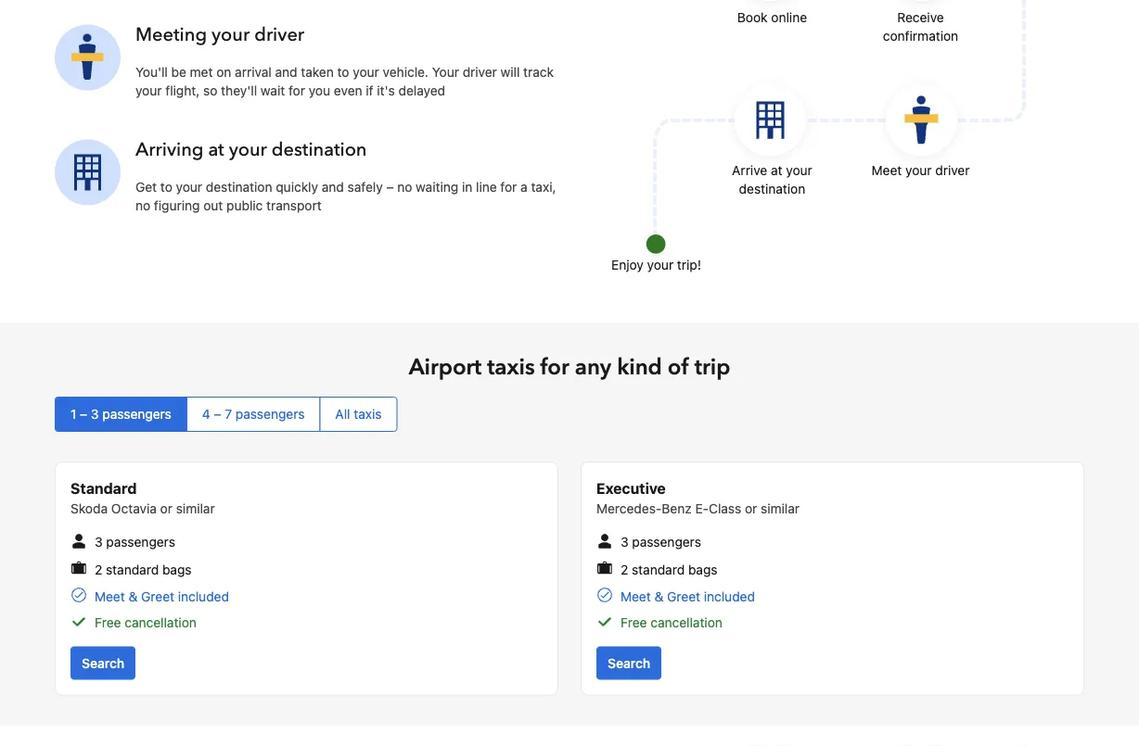 Task type: describe. For each thing, give the bounding box(es) containing it.
quickly
[[276, 179, 318, 195]]

or inside executive mercedes-benz e-class or similar
[[745, 501, 757, 517]]

booking airport taxi image for arriving at your destination
[[55, 140, 121, 205]]

will
[[501, 64, 520, 80]]

they'll
[[221, 83, 257, 98]]

greet for executive
[[667, 589, 700, 604]]

– inside get to your destination quickly and safely – no waiting in line for a taxi, no figuring out public transport
[[386, 179, 394, 195]]

meet for standard
[[95, 589, 125, 604]]

enjoy
[[611, 257, 644, 273]]

search for executive
[[608, 656, 650, 671]]

to inside get to your destination quickly and safely – no waiting in line for a taxi, no figuring out public transport
[[160, 179, 172, 195]]

receive confirmation
[[883, 10, 958, 44]]

figuring
[[154, 198, 200, 213]]

taxi,
[[531, 179, 556, 195]]

2 standard bags for executive
[[621, 562, 718, 577]]

wait
[[261, 83, 285, 98]]

in
[[462, 179, 472, 195]]

skoda
[[70, 501, 108, 517]]

meet for executive
[[621, 589, 651, 604]]

4
[[202, 407, 210, 422]]

if
[[366, 83, 373, 98]]

0 horizontal spatial no
[[135, 198, 150, 213]]

driver for meeting your driver
[[254, 22, 304, 48]]

passengers right the 1
[[102, 407, 171, 422]]

meet & greet included for executive
[[621, 589, 755, 604]]

included for executive
[[704, 589, 755, 604]]

vehicle.
[[383, 64, 428, 80]]

2 vertical spatial for
[[540, 352, 569, 383]]

free for executive
[[621, 615, 647, 630]]

free cancellation for executive
[[621, 615, 722, 630]]

destination for arrive at your destination
[[739, 181, 805, 197]]

passengers down octavia
[[106, 535, 175, 550]]

free for standard
[[95, 615, 121, 630]]

your inside get to your destination quickly and safely – no waiting in line for a taxi, no figuring out public transport
[[176, 179, 202, 195]]

flight,
[[165, 83, 200, 98]]

arrival
[[235, 64, 272, 80]]

standard
[[70, 480, 137, 498]]

and for arriving at your destination
[[322, 179, 344, 195]]

passengers right '7'
[[236, 407, 305, 422]]

meeting
[[135, 22, 207, 48]]

search for standard
[[82, 656, 124, 671]]

booking airport taxi image for meeting your driver
[[55, 25, 121, 90]]

it's
[[377, 83, 395, 98]]

standard for executive
[[632, 562, 685, 577]]

executive
[[596, 480, 666, 498]]

line
[[476, 179, 497, 195]]

taxis for all
[[354, 407, 382, 422]]

3 passengers for executive
[[621, 535, 701, 550]]

transport
[[266, 198, 322, 213]]

driver for meet your driver
[[935, 163, 970, 178]]

7
[[225, 407, 232, 422]]

4 – 7 passengers
[[202, 407, 305, 422]]

search button for standard
[[70, 647, 136, 681]]

1
[[70, 407, 76, 422]]

all
[[335, 407, 350, 422]]

passengers down benz
[[632, 535, 701, 550]]

for inside get to your destination quickly and safely – no waiting in line for a taxi, no figuring out public transport
[[500, 179, 517, 195]]

be
[[171, 64, 186, 80]]

taxis for airport
[[487, 352, 535, 383]]

get
[[135, 179, 157, 195]]

search button for executive
[[596, 647, 661, 681]]

on
[[216, 64, 231, 80]]

included for standard
[[178, 589, 229, 604]]

3 inside sort results by 'element'
[[91, 407, 99, 422]]

book online
[[737, 10, 807, 25]]

similar inside standard skoda octavia or similar
[[176, 501, 215, 517]]

track
[[523, 64, 554, 80]]

arriving
[[135, 137, 204, 163]]

at for arrive
[[771, 163, 782, 178]]

kind
[[617, 352, 662, 383]]

arriving at your destination
[[135, 137, 367, 163]]

similar inside executive mercedes-benz e-class or similar
[[761, 501, 800, 517]]

0 vertical spatial no
[[397, 179, 412, 195]]



Task type: vqa. For each thing, say whether or not it's contained in the screenshot.
B&Bs
no



Task type: locate. For each thing, give the bounding box(es) containing it.
0 vertical spatial taxis
[[487, 352, 535, 383]]

delayed
[[398, 83, 445, 98]]

taxis inside sort results by 'element'
[[354, 407, 382, 422]]

0 vertical spatial to
[[337, 64, 349, 80]]

0 horizontal spatial bags
[[162, 562, 192, 577]]

1 vertical spatial no
[[135, 198, 150, 213]]

you'll
[[135, 64, 168, 80]]

& down octavia
[[128, 589, 138, 604]]

to
[[337, 64, 349, 80], [160, 179, 172, 195]]

0 horizontal spatial standard
[[106, 562, 159, 577]]

any
[[575, 352, 611, 383]]

2
[[95, 562, 102, 577], [621, 562, 628, 577]]

no left waiting
[[397, 179, 412, 195]]

2 horizontal spatial –
[[386, 179, 394, 195]]

standard for standard
[[106, 562, 159, 577]]

taken
[[301, 64, 334, 80]]

0 horizontal spatial to
[[160, 179, 172, 195]]

1 horizontal spatial standard
[[632, 562, 685, 577]]

0 horizontal spatial included
[[178, 589, 229, 604]]

at for arriving
[[208, 137, 224, 163]]

or right class
[[745, 501, 757, 517]]

cancellation for executive
[[651, 615, 722, 630]]

out
[[203, 198, 223, 213]]

2 search from the left
[[608, 656, 650, 671]]

meet & greet included for standard
[[95, 589, 229, 604]]

waiting
[[416, 179, 458, 195]]

& for executive
[[654, 589, 664, 604]]

2 3 passengers from the left
[[621, 535, 701, 550]]

1 horizontal spatial or
[[745, 501, 757, 517]]

2 2 standard bags from the left
[[621, 562, 718, 577]]

1 standard from the left
[[106, 562, 159, 577]]

free cancellation
[[95, 615, 197, 630], [621, 615, 722, 630]]

– right safely at the top left of page
[[386, 179, 394, 195]]

all taxis
[[335, 407, 382, 422]]

driver inside you'll be met on arrival and taken to your vehicle. your driver will track your flight, so they'll wait for you even if it's delayed
[[463, 64, 497, 80]]

greet down octavia
[[141, 589, 174, 604]]

1 horizontal spatial at
[[771, 163, 782, 178]]

of
[[668, 352, 689, 383]]

destination
[[272, 137, 367, 163], [206, 179, 272, 195], [739, 181, 805, 197]]

to up even in the left top of the page
[[337, 64, 349, 80]]

2 cancellation from the left
[[651, 615, 722, 630]]

1 horizontal spatial greet
[[667, 589, 700, 604]]

2 & from the left
[[654, 589, 664, 604]]

e-
[[695, 501, 709, 517]]

meet & greet included down octavia
[[95, 589, 229, 604]]

included
[[178, 589, 229, 604], [704, 589, 755, 604]]

1 horizontal spatial free
[[621, 615, 647, 630]]

safely
[[347, 179, 383, 195]]

arrive at your destination
[[732, 163, 812, 197]]

1 cancellation from the left
[[125, 615, 197, 630]]

standard skoda octavia or similar
[[70, 480, 215, 517]]

0 horizontal spatial and
[[275, 64, 297, 80]]

for inside you'll be met on arrival and taken to your vehicle. your driver will track your flight, so they'll wait for you even if it's delayed
[[289, 83, 305, 98]]

0 horizontal spatial at
[[208, 137, 224, 163]]

2 vertical spatial driver
[[935, 163, 970, 178]]

2 standard bags down octavia
[[95, 562, 192, 577]]

3
[[91, 407, 99, 422], [95, 535, 103, 550], [621, 535, 629, 550]]

&
[[128, 589, 138, 604], [654, 589, 664, 604]]

1 horizontal spatial free cancellation
[[621, 615, 722, 630]]

cancellation for standard
[[125, 615, 197, 630]]

you'll be met on arrival and taken to your vehicle. your driver will track your flight, so they'll wait for you even if it's delayed
[[135, 64, 554, 98]]

1 horizontal spatial cancellation
[[651, 615, 722, 630]]

your
[[432, 64, 459, 80]]

0 horizontal spatial free cancellation
[[95, 615, 197, 630]]

greet down benz
[[667, 589, 700, 604]]

2 horizontal spatial for
[[540, 352, 569, 383]]

taxis right "airport"
[[487, 352, 535, 383]]

so
[[203, 83, 217, 98]]

0 horizontal spatial meet
[[95, 589, 125, 604]]

2 or from the left
[[745, 501, 757, 517]]

bags
[[162, 562, 192, 577], [688, 562, 718, 577]]

and up wait
[[275, 64, 297, 80]]

– for 1 – 3 passengers
[[80, 407, 87, 422]]

0 vertical spatial for
[[289, 83, 305, 98]]

trip!
[[677, 257, 701, 273]]

sort results by element
[[55, 397, 1084, 432]]

2 meet & greet included from the left
[[621, 589, 755, 604]]

1 horizontal spatial 2 standard bags
[[621, 562, 718, 577]]

meet your driver
[[871, 163, 970, 178]]

1 horizontal spatial search button
[[596, 647, 661, 681]]

trip
[[695, 352, 730, 383]]

1 vertical spatial taxis
[[354, 407, 382, 422]]

0 vertical spatial and
[[275, 64, 297, 80]]

1 horizontal spatial meet & greet included
[[621, 589, 755, 604]]

1 horizontal spatial taxis
[[487, 352, 535, 383]]

destination inside arrive at your destination
[[739, 181, 805, 197]]

0 horizontal spatial 2
[[95, 562, 102, 577]]

for
[[289, 83, 305, 98], [500, 179, 517, 195], [540, 352, 569, 383]]

2 included from the left
[[704, 589, 755, 604]]

free
[[95, 615, 121, 630], [621, 615, 647, 630]]

for left you
[[289, 83, 305, 98]]

0 horizontal spatial 2 standard bags
[[95, 562, 192, 577]]

executive mercedes-benz e-class or similar
[[596, 480, 800, 517]]

for left "a"
[[500, 179, 517, 195]]

standard down octavia
[[106, 562, 159, 577]]

greet for standard
[[141, 589, 174, 604]]

0 horizontal spatial meet & greet included
[[95, 589, 229, 604]]

get to your destination quickly and safely – no waiting in line for a taxi, no figuring out public transport
[[135, 179, 556, 213]]

2 search button from the left
[[596, 647, 661, 681]]

destination for arriving at your destination
[[272, 137, 367, 163]]

and
[[275, 64, 297, 80], [322, 179, 344, 195]]

1 horizontal spatial –
[[214, 407, 221, 422]]

enjoy your trip!
[[611, 257, 701, 273]]

0 horizontal spatial search
[[82, 656, 124, 671]]

search
[[82, 656, 124, 671], [608, 656, 650, 671]]

greet
[[141, 589, 174, 604], [667, 589, 700, 604]]

and for meeting your driver
[[275, 64, 297, 80]]

1 horizontal spatial no
[[397, 179, 412, 195]]

and inside you'll be met on arrival and taken to your vehicle. your driver will track your flight, so they'll wait for you even if it's delayed
[[275, 64, 297, 80]]

online
[[771, 10, 807, 25]]

0 vertical spatial driver
[[254, 22, 304, 48]]

2 standard from the left
[[632, 562, 685, 577]]

even
[[334, 83, 362, 98]]

airport taxis for any kind of trip
[[409, 352, 730, 383]]

and inside get to your destination quickly and safely – no waiting in line for a taxi, no figuring out public transport
[[322, 179, 344, 195]]

1 horizontal spatial 3 passengers
[[621, 535, 701, 550]]

0 horizontal spatial free
[[95, 615, 121, 630]]

0 horizontal spatial taxis
[[354, 407, 382, 422]]

1 horizontal spatial included
[[704, 589, 755, 604]]

meeting your driver
[[135, 22, 304, 48]]

at inside arrive at your destination
[[771, 163, 782, 178]]

or inside standard skoda octavia or similar
[[160, 501, 172, 517]]

or right octavia
[[160, 501, 172, 517]]

1 3 passengers from the left
[[95, 535, 175, 550]]

no down the get
[[135, 198, 150, 213]]

2 free cancellation from the left
[[621, 615, 722, 630]]

0 horizontal spatial or
[[160, 501, 172, 517]]

at
[[208, 137, 224, 163], [771, 163, 782, 178]]

– for 4 – 7 passengers
[[214, 407, 221, 422]]

1 or from the left
[[160, 501, 172, 517]]

1 free from the left
[[95, 615, 121, 630]]

1 horizontal spatial to
[[337, 64, 349, 80]]

1 bags from the left
[[162, 562, 192, 577]]

2 horizontal spatial driver
[[935, 163, 970, 178]]

3 passengers down benz
[[621, 535, 701, 550]]

2 standard bags down benz
[[621, 562, 718, 577]]

1 meet & greet included from the left
[[95, 589, 229, 604]]

1 vertical spatial and
[[322, 179, 344, 195]]

3 right the 1
[[91, 407, 99, 422]]

meet & greet included
[[95, 589, 229, 604], [621, 589, 755, 604]]

1 search from the left
[[82, 656, 124, 671]]

for left "any"
[[540, 352, 569, 383]]

2 standard bags for standard
[[95, 562, 192, 577]]

0 horizontal spatial &
[[128, 589, 138, 604]]

& down benz
[[654, 589, 664, 604]]

similar right class
[[761, 501, 800, 517]]

1 2 from the left
[[95, 562, 102, 577]]

destination down 'arrive'
[[739, 181, 805, 197]]

at right arriving
[[208, 137, 224, 163]]

a
[[521, 179, 528, 195]]

bags for executive
[[688, 562, 718, 577]]

1 horizontal spatial &
[[654, 589, 664, 604]]

1 2 standard bags from the left
[[95, 562, 192, 577]]

2 for standard
[[95, 562, 102, 577]]

book
[[737, 10, 768, 25]]

public
[[226, 198, 263, 213]]

booking airport taxi image
[[638, 0, 1027, 263], [55, 25, 121, 90], [55, 140, 121, 205]]

2 similar from the left
[[761, 501, 800, 517]]

1 vertical spatial to
[[160, 179, 172, 195]]

or
[[160, 501, 172, 517], [745, 501, 757, 517]]

2 down mercedes-
[[621, 562, 628, 577]]

1 vertical spatial for
[[500, 179, 517, 195]]

2 down the skoda
[[95, 562, 102, 577]]

free cancellation for standard
[[95, 615, 197, 630]]

destination up public at top left
[[206, 179, 272, 195]]

1 similar from the left
[[176, 501, 215, 517]]

1 – 3 passengers
[[70, 407, 171, 422]]

taxis right all
[[354, 407, 382, 422]]

0 horizontal spatial 3 passengers
[[95, 535, 175, 550]]

meet & greet included down benz
[[621, 589, 755, 604]]

3 for standard
[[95, 535, 103, 550]]

cancellation
[[125, 615, 197, 630], [651, 615, 722, 630]]

destination for get to your destination quickly and safely – no waiting in line for a taxi, no figuring out public transport
[[206, 179, 272, 195]]

octavia
[[111, 501, 157, 517]]

0 horizontal spatial for
[[289, 83, 305, 98]]

standard down benz
[[632, 562, 685, 577]]

similar
[[176, 501, 215, 517], [761, 501, 800, 517]]

0 horizontal spatial –
[[80, 407, 87, 422]]

2 greet from the left
[[667, 589, 700, 604]]

passengers
[[102, 407, 171, 422], [236, 407, 305, 422], [106, 535, 175, 550], [632, 535, 701, 550]]

no
[[397, 179, 412, 195], [135, 198, 150, 213]]

3 passengers for standard
[[95, 535, 175, 550]]

1 free cancellation from the left
[[95, 615, 197, 630]]

met
[[190, 64, 213, 80]]

2 for executive
[[621, 562, 628, 577]]

0 horizontal spatial cancellation
[[125, 615, 197, 630]]

search button
[[70, 647, 136, 681], [596, 647, 661, 681]]

0 horizontal spatial driver
[[254, 22, 304, 48]]

arrive
[[732, 163, 767, 178]]

driver
[[254, 22, 304, 48], [463, 64, 497, 80], [935, 163, 970, 178]]

bags for standard
[[162, 562, 192, 577]]

you
[[309, 83, 330, 98]]

0 horizontal spatial search button
[[70, 647, 136, 681]]

– right the 1
[[80, 407, 87, 422]]

mercedes-
[[596, 501, 662, 517]]

1 horizontal spatial similar
[[761, 501, 800, 517]]

bags down standard skoda octavia or similar
[[162, 562, 192, 577]]

confirmation
[[883, 28, 958, 44]]

1 horizontal spatial for
[[500, 179, 517, 195]]

–
[[386, 179, 394, 195], [80, 407, 87, 422], [214, 407, 221, 422]]

2 free from the left
[[621, 615, 647, 630]]

meet
[[871, 163, 902, 178], [95, 589, 125, 604], [621, 589, 651, 604]]

destination inside get to your destination quickly and safely – no waiting in line for a taxi, no figuring out public transport
[[206, 179, 272, 195]]

benz
[[662, 501, 692, 517]]

your
[[212, 22, 250, 48], [353, 64, 379, 80], [135, 83, 162, 98], [229, 137, 267, 163], [786, 163, 812, 178], [905, 163, 932, 178], [176, 179, 202, 195], [647, 257, 674, 273]]

3 down the skoda
[[95, 535, 103, 550]]

3 passengers down octavia
[[95, 535, 175, 550]]

1 horizontal spatial 2
[[621, 562, 628, 577]]

bags down e-
[[688, 562, 718, 577]]

1 horizontal spatial driver
[[463, 64, 497, 80]]

airport
[[409, 352, 482, 383]]

1 & from the left
[[128, 589, 138, 604]]

1 included from the left
[[178, 589, 229, 604]]

0 horizontal spatial greet
[[141, 589, 174, 604]]

your inside arrive at your destination
[[786, 163, 812, 178]]

0 horizontal spatial similar
[[176, 501, 215, 517]]

2 standard bags
[[95, 562, 192, 577], [621, 562, 718, 577]]

1 search button from the left
[[70, 647, 136, 681]]

1 horizontal spatial and
[[322, 179, 344, 195]]

similar right octavia
[[176, 501, 215, 517]]

class
[[709, 501, 741, 517]]

– left '7'
[[214, 407, 221, 422]]

receive
[[897, 10, 944, 25]]

3 passengers
[[95, 535, 175, 550], [621, 535, 701, 550]]

to inside you'll be met on arrival and taken to your vehicle. your driver will track your flight, so they'll wait for you even if it's delayed
[[337, 64, 349, 80]]

1 horizontal spatial meet
[[621, 589, 651, 604]]

to right the get
[[160, 179, 172, 195]]

2 2 from the left
[[621, 562, 628, 577]]

taxis
[[487, 352, 535, 383], [354, 407, 382, 422]]

1 greet from the left
[[141, 589, 174, 604]]

standard
[[106, 562, 159, 577], [632, 562, 685, 577]]

at right 'arrive'
[[771, 163, 782, 178]]

1 horizontal spatial search
[[608, 656, 650, 671]]

1 horizontal spatial bags
[[688, 562, 718, 577]]

& for standard
[[128, 589, 138, 604]]

2 bags from the left
[[688, 562, 718, 577]]

2 horizontal spatial meet
[[871, 163, 902, 178]]

1 vertical spatial driver
[[463, 64, 497, 80]]

destination up quickly
[[272, 137, 367, 163]]

3 for executive
[[621, 535, 629, 550]]

and left safely at the top left of page
[[322, 179, 344, 195]]

3 down mercedes-
[[621, 535, 629, 550]]



